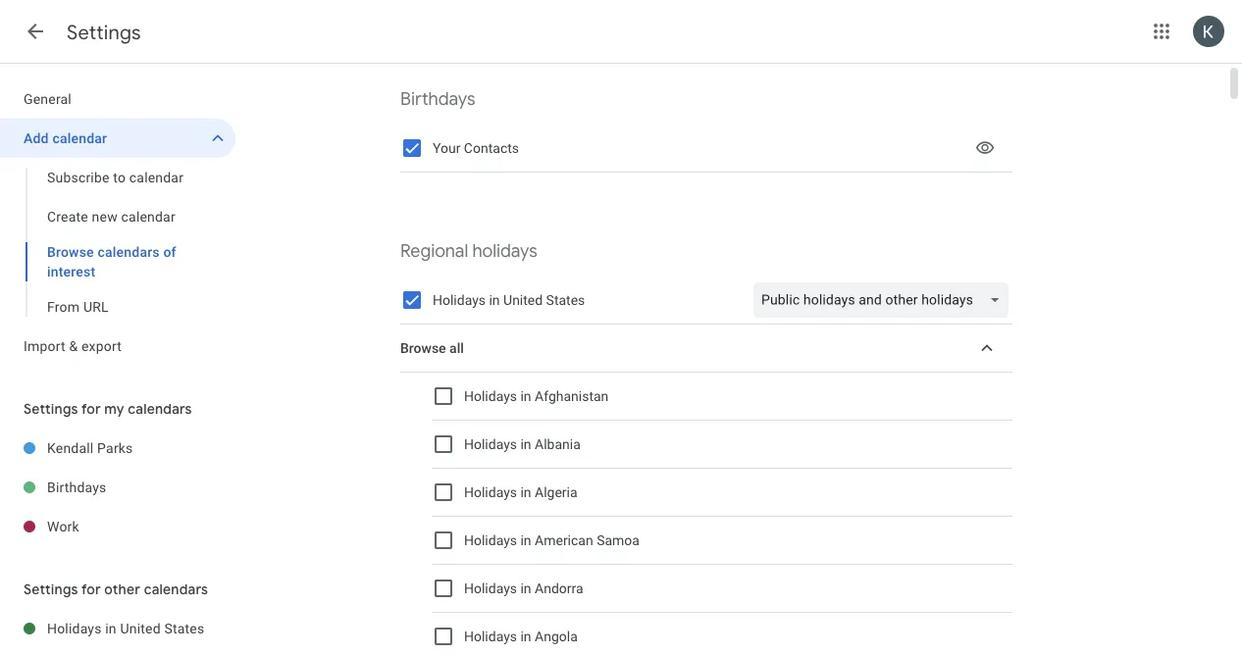 Task type: vqa. For each thing, say whether or not it's contained in the screenshot.
the calendar in 'Add calendar' tree item
yes



Task type: describe. For each thing, give the bounding box(es) containing it.
go back image
[[24, 20, 47, 43]]

other
[[104, 581, 141, 598]]

group containing subscribe to calendar
[[0, 158, 236, 327]]

from url
[[47, 299, 109, 315]]

in left "afghanistan"
[[521, 388, 532, 405]]

subscribe
[[47, 169, 110, 186]]

settings for my calendars
[[24, 400, 192, 418]]

holidays in andorra
[[464, 581, 584, 597]]

calendar inside tree item
[[52, 130, 107, 146]]

your contacts
[[433, 140, 519, 156]]

tree containing general
[[0, 80, 236, 366]]

holidays
[[473, 240, 538, 262]]

import
[[24, 338, 66, 354]]

your
[[433, 140, 461, 156]]

add calendar
[[24, 130, 107, 146]]

samoa
[[597, 533, 640, 549]]

add
[[24, 130, 49, 146]]

work
[[47, 519, 79, 535]]

from
[[47, 299, 80, 315]]

export
[[81, 338, 122, 354]]

kendall parks tree item
[[0, 429, 236, 468]]

holidays in albania
[[464, 437, 581, 453]]

kendall
[[47, 440, 94, 456]]

holidays in united states inside tree item
[[47, 621, 204, 637]]

holidays inside holidays in united states link
[[47, 621, 102, 637]]

in left 'american'
[[521, 533, 532, 549]]

for for my
[[81, 400, 101, 418]]

calendars for other
[[144, 581, 208, 598]]

settings for settings for my calendars
[[24, 400, 78, 418]]

subscribe to calendar
[[47, 169, 184, 186]]

work link
[[47, 507, 236, 547]]

my
[[104, 400, 124, 418]]

holidays down holidays in andorra
[[464, 629, 517, 645]]

browse calendars of interest
[[47, 244, 176, 280]]

in left algeria
[[521, 485, 532, 501]]

holidays in afghanistan
[[464, 388, 609, 405]]

regional
[[400, 240, 468, 262]]

in inside tree item
[[105, 621, 117, 637]]

holidays in american samoa
[[464, 533, 640, 549]]

holidays up holidays in angola
[[464, 581, 517, 597]]

new
[[92, 209, 118, 225]]

holidays up holidays in albania
[[464, 388, 517, 405]]

in left angola
[[521, 629, 532, 645]]

regional holidays
[[400, 240, 538, 262]]

calendar for create new calendar
[[121, 209, 176, 225]]

&
[[69, 338, 78, 354]]

holidays in united states tree item
[[0, 610, 236, 649]]

kendall parks
[[47, 440, 133, 456]]

andorra
[[535, 581, 584, 597]]

calendars inside browse calendars of interest
[[98, 244, 160, 260]]

parks
[[97, 440, 133, 456]]

settings for settings
[[67, 20, 141, 45]]



Task type: locate. For each thing, give the bounding box(es) containing it.
interest
[[47, 264, 96, 280]]

holidays in algeria
[[464, 485, 578, 501]]

all
[[450, 340, 464, 357]]

for
[[81, 400, 101, 418], [81, 581, 101, 598]]

1 vertical spatial browse
[[400, 340, 446, 357]]

holidays in united states down holidays
[[433, 292, 585, 308]]

0 vertical spatial calendars
[[98, 244, 160, 260]]

birthdays
[[400, 88, 476, 110], [47, 480, 107, 496]]

general
[[24, 91, 72, 107]]

settings right go back icon
[[67, 20, 141, 45]]

american
[[535, 533, 594, 549]]

0 horizontal spatial birthdays
[[47, 480, 107, 496]]

holidays down holidays in albania
[[464, 485, 517, 501]]

None field
[[754, 283, 1017, 318]]

states down settings for other calendars
[[164, 621, 204, 637]]

calendar for subscribe to calendar
[[129, 169, 184, 186]]

for for other
[[81, 581, 101, 598]]

to
[[113, 169, 126, 186]]

settings
[[67, 20, 141, 45], [24, 400, 78, 418], [24, 581, 78, 598]]

states inside tree item
[[164, 621, 204, 637]]

0 vertical spatial browse
[[47, 244, 94, 260]]

browse up interest
[[47, 244, 94, 260]]

browse
[[47, 244, 94, 260], [400, 340, 446, 357]]

calendars for my
[[128, 400, 192, 418]]

browse left all
[[400, 340, 446, 357]]

birthdays down kendall
[[47, 480, 107, 496]]

0 vertical spatial birthdays
[[400, 88, 476, 110]]

in down holidays
[[489, 292, 500, 308]]

afghanistan
[[535, 388, 609, 405]]

calendar right to
[[129, 169, 184, 186]]

settings up kendall
[[24, 400, 78, 418]]

birthdays tree item
[[0, 468, 236, 507]]

browse for browse calendars of interest
[[47, 244, 94, 260]]

settings down 'work' at the bottom left of the page
[[24, 581, 78, 598]]

holidays down holidays in algeria
[[464, 533, 517, 549]]

group
[[0, 158, 236, 327]]

holidays up all
[[433, 292, 486, 308]]

browse inside browse calendars of interest
[[47, 244, 94, 260]]

calendars right my
[[128, 400, 192, 418]]

in left andorra
[[521, 581, 532, 597]]

holidays in united states down "other"
[[47, 621, 204, 637]]

1 horizontal spatial united
[[504, 292, 543, 308]]

create
[[47, 209, 88, 225]]

0 horizontal spatial states
[[164, 621, 204, 637]]

birthdays link
[[47, 468, 236, 507]]

holidays down settings for other calendars
[[47, 621, 102, 637]]

1 horizontal spatial holidays in united states
[[433, 292, 585, 308]]

calendars down create new calendar
[[98, 244, 160, 260]]

in left albania
[[521, 437, 532, 453]]

2 vertical spatial calendars
[[144, 581, 208, 598]]

united down "other"
[[120, 621, 161, 637]]

1 vertical spatial united
[[120, 621, 161, 637]]

united down holidays
[[504, 292, 543, 308]]

settings for my calendars tree
[[0, 429, 236, 547]]

add calendar tree item
[[0, 119, 236, 158]]

birthdays inside birthdays link
[[47, 480, 107, 496]]

browse for browse all
[[400, 340, 446, 357]]

calendars up holidays in united states link
[[144, 581, 208, 598]]

create new calendar
[[47, 209, 176, 225]]

1 for from the top
[[81, 400, 101, 418]]

1 vertical spatial calendar
[[129, 169, 184, 186]]

angola
[[535, 629, 578, 645]]

in down settings for other calendars
[[105, 621, 117, 637]]

1 vertical spatial birthdays
[[47, 480, 107, 496]]

2 vertical spatial calendar
[[121, 209, 176, 225]]

for left my
[[81, 400, 101, 418]]

united
[[504, 292, 543, 308], [120, 621, 161, 637]]

work tree item
[[0, 507, 236, 547]]

0 horizontal spatial united
[[120, 621, 161, 637]]

holidays in united states link
[[47, 610, 236, 649]]

0 vertical spatial calendar
[[52, 130, 107, 146]]

0 horizontal spatial holidays in united states
[[47, 621, 204, 637]]

0 horizontal spatial browse
[[47, 244, 94, 260]]

2 for from the top
[[81, 581, 101, 598]]

1 vertical spatial calendars
[[128, 400, 192, 418]]

calendar
[[52, 130, 107, 146], [129, 169, 184, 186], [121, 209, 176, 225]]

browse all
[[400, 340, 464, 357]]

holidays in united states
[[433, 292, 585, 308], [47, 621, 204, 637]]

0 vertical spatial united
[[504, 292, 543, 308]]

1 vertical spatial settings
[[24, 400, 78, 418]]

states up "afghanistan"
[[546, 292, 585, 308]]

albania
[[535, 437, 581, 453]]

for left "other"
[[81, 581, 101, 598]]

calendar up the of
[[121, 209, 176, 225]]

browse all tree item
[[400, 325, 1013, 373]]

0 vertical spatial settings
[[67, 20, 141, 45]]

united inside holidays in united states link
[[120, 621, 161, 637]]

settings heading
[[67, 20, 141, 45]]

holidays up holidays in algeria
[[464, 437, 517, 453]]

url
[[83, 299, 109, 315]]

states
[[546, 292, 585, 308], [164, 621, 204, 637]]

1 horizontal spatial birthdays
[[400, 88, 476, 110]]

0 vertical spatial for
[[81, 400, 101, 418]]

calendars
[[98, 244, 160, 260], [128, 400, 192, 418], [144, 581, 208, 598]]

1 vertical spatial states
[[164, 621, 204, 637]]

2 vertical spatial settings
[[24, 581, 78, 598]]

algeria
[[535, 485, 578, 501]]

calendar up subscribe
[[52, 130, 107, 146]]

import & export
[[24, 338, 122, 354]]

of
[[163, 244, 176, 260]]

1 horizontal spatial states
[[546, 292, 585, 308]]

0 vertical spatial states
[[546, 292, 585, 308]]

birthdays up your
[[400, 88, 476, 110]]

1 vertical spatial holidays in united states
[[47, 621, 204, 637]]

0 vertical spatial holidays in united states
[[433, 292, 585, 308]]

settings for settings for other calendars
[[24, 581, 78, 598]]

1 vertical spatial for
[[81, 581, 101, 598]]

tree
[[0, 80, 236, 366]]

contacts
[[464, 140, 519, 156]]

holidays
[[433, 292, 486, 308], [464, 388, 517, 405], [464, 437, 517, 453], [464, 485, 517, 501], [464, 533, 517, 549], [464, 581, 517, 597], [47, 621, 102, 637], [464, 629, 517, 645]]

1 horizontal spatial browse
[[400, 340, 446, 357]]

settings for other calendars
[[24, 581, 208, 598]]

browse inside tree item
[[400, 340, 446, 357]]

holidays in angola
[[464, 629, 578, 645]]

in
[[489, 292, 500, 308], [521, 388, 532, 405], [521, 437, 532, 453], [521, 485, 532, 501], [521, 533, 532, 549], [521, 581, 532, 597], [105, 621, 117, 637], [521, 629, 532, 645]]



